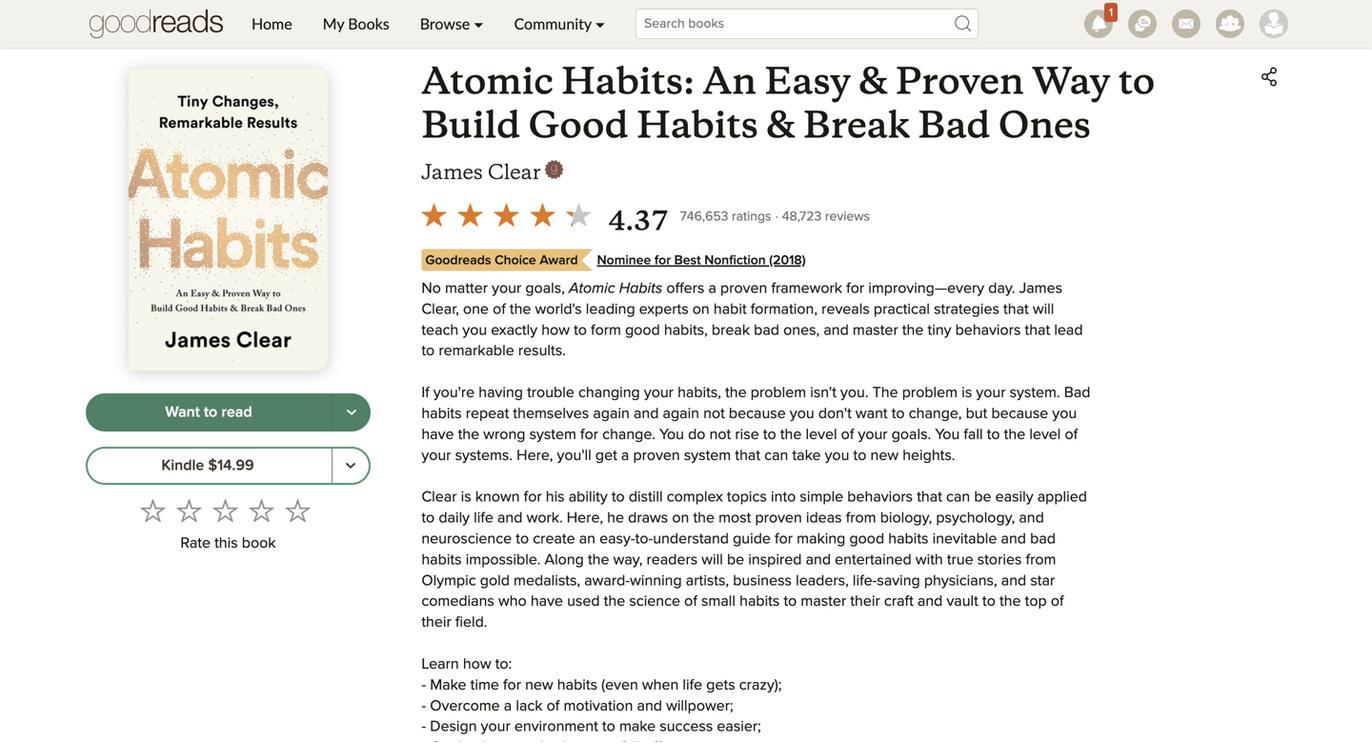 Task type: describe. For each thing, give the bounding box(es) containing it.
new inside if you're having trouble changing your habits, the problem isn't you. the problem is your system. bad habits repeat themselves again and again not because you don't want to change, but because you have the wrong system for change. you do not rise to the level of your goals. you fall to the level of your systems. here, you'll get a proven system that can take you to new heights.
[[870, 448, 899, 463]]

my
[[323, 14, 344, 33]]

to right vault
[[982, 594, 996, 610]]

1 level from the left
[[806, 427, 837, 442]]

have inside if you're having trouble changing your habits, the problem isn't you. the problem is your system. bad habits repeat themselves again and again not because you don't want to change, but because you have the wrong system for change. you do not rise to the level of your goals. you fall to the level of your systems. here, you'll get a proven system that can take you to new heights.
[[421, 427, 454, 442]]

atomic habits: an easy & proven way to build good habits & break bad ones
[[421, 58, 1155, 148]]

easy
[[765, 58, 851, 104]]

atomic inside atomic habits: an easy & proven way to build good habits & break bad ones
[[421, 58, 553, 104]]

can inside if you're having trouble changing your habits, the problem isn't you. the problem is your system. bad habits repeat themselves again and again not because you don't want to change, but because you have the wrong system for change. you do not rise to the level of your goals. you fall to the level of your systems. here, you'll get a proven system that can take you to new heights.
[[764, 448, 788, 463]]

for left his on the left of page
[[524, 490, 542, 505]]

your right 'changing'
[[644, 385, 674, 401]]

of right top
[[1051, 594, 1064, 610]]

wrong
[[483, 427, 525, 442]]

habits inside learn how to: - make time for new habits (even when life gets crazy); - overcome a lack of motivation and willpower; - design your environment to make success easier;
[[557, 678, 597, 693]]

environment
[[514, 720, 598, 735]]

learn how to: - make time for new habits (even when life gets crazy); - overcome a lack of motivation and willpower; - design your environment to make success easier;
[[421, 657, 782, 735]]

ability
[[569, 490, 608, 505]]

can inside clear is known for his ability to distill complex topics into simple behaviors that can be easily applied to daily life and work. here, he draws on the most proven ideas from biology, psychology, and neuroscience to create an easy-to-understand guide for making good habits inevitable and bad habits impossible. along the way, readers will be inspired and entertained with true stories from olympic gold medalists, award-winning artists, business leaders, life-saving physicians, and star comedians who have used the science of small habits to master their craft and vault to the top of their field.
[[946, 490, 970, 505]]

community ▾
[[514, 14, 605, 33]]

of down don't
[[841, 427, 854, 442]]

artists,
[[686, 573, 729, 589]]

the up award-
[[588, 553, 609, 568]]

0 horizontal spatial &
[[767, 102, 795, 148]]

remarkable
[[439, 344, 514, 359]]

here, inside clear is known for his ability to distill complex topics into simple behaviors that can be easily applied to daily life and work. here, he draws on the most proven ideas from biology, psychology, and neuroscience to create an easy-to-understand guide for making good habits inevitable and bad habits impossible. along the way, readers will be inspired and entertained with true stories from olympic gold medalists, award-winning artists, business leaders, life-saving physicians, and star comedians who have used the science of small habits to master their craft and vault to the top of their field.
[[567, 511, 603, 526]]

break
[[712, 323, 750, 338]]

nominee
[[597, 254, 651, 267]]

habits up olympic
[[421, 553, 462, 568]]

home image
[[90, 0, 223, 48]]

2 because from the left
[[991, 406, 1048, 422]]

get
[[595, 448, 617, 463]]

book
[[242, 536, 276, 551]]

james inside offers a proven framework for improving—every day. james clear, one of the world's leading experts on habit formation, reveals practical strategies that will teach you exactly how to form good habits, break bad ones, and master the tiny behaviors that lead to remarkable results.
[[1019, 281, 1062, 296]]

top
[[1025, 594, 1047, 610]]

create
[[533, 532, 575, 547]]

new inside learn how to: - make time for new habits (even when life gets crazy); - overcome a lack of motivation and willpower; - design your environment to make success easier;
[[525, 678, 553, 693]]

community ▾ link
[[499, 0, 620, 48]]

results.
[[518, 344, 566, 359]]

the up rise
[[725, 385, 747, 401]]

along
[[545, 553, 584, 568]]

1 vertical spatial system
[[684, 448, 731, 463]]

3 - from the top
[[421, 720, 426, 735]]

gets
[[706, 678, 735, 693]]

▾ for browse ▾
[[474, 14, 484, 33]]

psychology,
[[936, 511, 1015, 526]]

your left the systems. on the left of the page
[[421, 448, 451, 463]]

bad inside clear is known for his ability to distill complex topics into simple behaviors that can be easily applied to daily life and work. here, he draws on the most proven ideas from biology, psychology, and neuroscience to create an easy-to-understand guide for making good habits inevitable and bad habits impossible. along the way, readers will be inspired and entertained with true stories from olympic gold medalists, award-winning artists, business leaders, life-saving physicians, and star comedians who have used the science of small habits to master their craft and vault to the top of their field.
[[1030, 532, 1056, 547]]

entertained
[[835, 553, 912, 568]]

you're
[[433, 385, 475, 401]]

olympic
[[421, 573, 476, 589]]

and inside if you're having trouble changing your habits, the problem isn't you. the problem is your system. bad habits repeat themselves again and again not because you don't want to change, but because you have the wrong system for change. you do not rise to the level of your goals. you fall to the level of your systems. here, you'll get a proven system that can take you to new heights.
[[634, 406, 659, 422]]

to inside atomic habits: an easy & proven way to build good habits & break bad ones
[[1119, 58, 1155, 104]]

here, inside if you're having trouble changing your habits, the problem isn't you. the problem is your system. bad habits repeat themselves again and again not because you don't want to change, but because you have the wrong system for change. you do not rise to the level of your goals. you fall to the level of your systems. here, you'll get a proven system that can take you to new heights.
[[517, 448, 553, 463]]

1 again from the left
[[593, 406, 630, 422]]

who
[[498, 594, 527, 610]]

to up he
[[612, 490, 625, 505]]

on inside clear is known for his ability to distill complex topics into simple behaviors that can be easily applied to daily life and work. here, he draws on the most proven ideas from biology, psychology, and neuroscience to create an easy-to-understand guide for making good habits inevitable and bad habits impossible. along the way, readers will be inspired and entertained with true stories from olympic gold medalists, award-winning artists, business leaders, life-saving physicians, and star comedians who have used the science of small habits to master their craft and vault to the top of their field.
[[672, 511, 689, 526]]

goals,
[[525, 281, 565, 296]]

his
[[546, 490, 565, 505]]

rate 2 out of 5 image
[[177, 498, 201, 523]]

0 vertical spatial not
[[703, 406, 725, 422]]

to:
[[495, 657, 512, 672]]

good inside offers a proven framework for improving—every day. james clear, one of the world's leading experts on habit formation, reveals practical strategies that will teach you exactly how to form good habits, break bad ones, and master the tiny behaviors that lead to remarkable results.
[[625, 323, 660, 338]]

goodreads author image
[[545, 160, 564, 179]]

clear is known for his ability to distill complex topics into simple behaviors that can be easily applied to daily life and work. here, he draws on the most proven ideas from biology, psychology, and neuroscience to create an easy-to-understand guide for making good habits inevitable and bad habits impossible. along the way, readers will be inspired and entertained with true stories from olympic gold medalists, award-winning artists, business leaders, life-saving physicians, and star comedians who have used the science of small habits to master their craft and vault to the top of their field.
[[421, 490, 1087, 630]]

1 vertical spatial not
[[709, 427, 731, 442]]

life inside clear is known for his ability to distill complex topics into simple behaviors that can be easily applied to daily life and work. here, he draws on the most proven ideas from biology, psychology, and neuroscience to create an easy-to-understand guide for making good habits inevitable and bad habits impossible. along the way, readers will be inspired and entertained with true stories from olympic gold medalists, award-winning artists, business leaders, life-saving physicians, and star comedians who have used the science of small habits to master their craft and vault to the top of their field.
[[474, 511, 493, 526]]

james clear
[[421, 159, 541, 185]]

of inside offers a proven framework for improving—every day. james clear, one of the world's leading experts on habit formation, reveals practical strategies that will teach you exactly how to form good habits, break bad ones, and master the tiny behaviors that lead to remarkable results.
[[493, 302, 506, 317]]

have inside clear is known for his ability to distill complex topics into simple behaviors that can be easily applied to daily life and work. here, he draws on the most proven ideas from biology, psychology, and neuroscience to create an easy-to-understand guide for making good habits inevitable and bad habits impossible. along the way, readers will be inspired and entertained with true stories from olympic gold medalists, award-winning artists, business leaders, life-saving physicians, and star comedians who have used the science of small habits to master their craft and vault to the top of their field.
[[531, 594, 563, 610]]

form
[[591, 323, 621, 338]]

bad inside atomic habits: an easy & proven way to build good habits & break bad ones
[[918, 102, 990, 148]]

746,653 ratings
[[680, 210, 771, 223]]

proven inside if you're having trouble changing your habits, the problem isn't you. the problem is your system. bad habits repeat themselves again and again not because you don't want to change, but because you have the wrong system for change. you do not rise to the level of your goals. you fall to the level of your systems. here, you'll get a proven system that can take you to new heights.
[[633, 448, 680, 463]]

teach
[[421, 323, 459, 338]]

way
[[1032, 58, 1110, 104]]

for inside learn how to: - make time for new habits (even when life gets crazy); - overcome a lack of motivation and willpower; - design your environment to make success easier;
[[503, 678, 521, 693]]

the left top
[[999, 594, 1021, 610]]

day.
[[988, 281, 1015, 296]]

rate 1 out of 5 image
[[141, 498, 165, 523]]

on inside offers a proven framework for improving—every day. james clear, one of the world's leading experts on habit formation, reveals practical strategies that will teach you exactly how to form good habits, break bad ones, and master the tiny behaviors that lead to remarkable results.
[[693, 302, 710, 317]]

reveals
[[822, 302, 870, 317]]

topics
[[727, 490, 767, 505]]

proven inside clear is known for his ability to distill complex topics into simple behaviors that can be easily applied to daily life and work. here, he draws on the most proven ideas from biology, psychology, and neuroscience to create an easy-to-understand guide for making good habits inevitable and bad habits impossible. along the way, readers will be inspired and entertained with true stories from olympic gold medalists, award-winning artists, business leaders, life-saving physicians, and star comedians who have used the science of small habits to master their craft and vault to the top of their field.
[[755, 511, 802, 526]]

to down business
[[784, 594, 797, 610]]

ones,
[[783, 323, 820, 338]]

0 vertical spatial from
[[846, 511, 876, 526]]

your up "but"
[[976, 385, 1006, 401]]

browse ▾ link
[[405, 0, 499, 48]]

rating 0 out of 5 group
[[135, 493, 316, 529]]

for inside offers a proven framework for improving—every day. james clear, one of the world's leading experts on habit formation, reveals practical strategies that will teach you exactly how to form good habits, break bad ones, and master the tiny behaviors that lead to remarkable results.
[[846, 281, 864, 296]]

to left daily
[[421, 511, 435, 526]]

is inside if you're having trouble changing your habits, the problem isn't you. the problem is your system. bad habits repeat themselves again and again not because you don't want to change, but because you have the wrong system for change. you do not rise to the level of your goals. you fall to the level of your systems. here, you'll get a proven system that can take you to new heights.
[[962, 385, 972, 401]]

break
[[803, 102, 910, 148]]

award
[[540, 254, 578, 267]]

changing
[[578, 385, 640, 401]]

heights.
[[903, 448, 955, 463]]

4.37
[[608, 204, 668, 238]]

good
[[529, 102, 629, 148]]

48,723 reviews
[[782, 210, 870, 223]]

motivation
[[564, 699, 633, 714]]

known
[[475, 490, 520, 505]]

you inside offers a proven framework for improving—every day. james clear, one of the world's leading experts on habit formation, reveals practical strategies that will teach you exactly how to form good habits, break bad ones, and master the tiny behaviors that lead to remarkable results.
[[462, 323, 487, 338]]

bad inside if you're having trouble changing your habits, the problem isn't you. the problem is your system. bad habits repeat themselves again and again not because you don't want to change, but because you have the wrong system for change. you do not rise to the level of your goals. you fall to the level of your systems. here, you'll get a proven system that can take you to new heights.
[[1064, 385, 1090, 401]]

life-
[[853, 573, 877, 589]]

you down isn't
[[790, 406, 814, 422]]

(even
[[601, 678, 638, 693]]

themselves
[[513, 406, 589, 422]]

work.
[[527, 511, 563, 526]]

behaviors inside offers a proven framework for improving—every day. james clear, one of the world's leading experts on habit formation, reveals practical strategies that will teach you exactly how to form good habits, break bad ones, and master the tiny behaviors that lead to remarkable results.
[[955, 323, 1021, 338]]

used
[[567, 594, 600, 610]]

most
[[719, 511, 751, 526]]

and inside learn how to: - make time for new habits (even when life gets crazy); - overcome a lack of motivation and willpower; - design your environment to make success easier;
[[637, 699, 662, 714]]

habits, inside offers a proven framework for improving—every day. james clear, one of the world's leading experts on habit formation, reveals practical strategies that will teach you exactly how to form good habits, break bad ones, and master the tiny behaviors that lead to remarkable results.
[[664, 323, 708, 338]]

1 vertical spatial be
[[727, 553, 744, 568]]

easy-
[[599, 532, 635, 547]]

2 - from the top
[[421, 699, 426, 714]]

the down award-
[[604, 594, 625, 610]]

0 vertical spatial their
[[850, 594, 880, 610]]

community
[[514, 14, 591, 33]]

vault
[[947, 594, 978, 610]]

guide
[[733, 532, 771, 547]]

your down "goodreads choice award"
[[492, 281, 521, 296]]

habits:
[[562, 58, 695, 104]]

a inside offers a proven framework for improving—every day. james clear, one of the world's leading experts on habit formation, reveals practical strategies that will teach you exactly how to form good habits, break bad ones, and master the tiny behaviors that lead to remarkable results.
[[708, 281, 716, 296]]

world's
[[535, 302, 582, 317]]

▾ for community ▾
[[595, 14, 605, 33]]

books
[[348, 14, 389, 33]]

rate 3 out of 5 image
[[213, 498, 238, 523]]

2 level from the left
[[1029, 427, 1061, 442]]

your inside learn how to: - make time for new habits (even when life gets crazy); - overcome a lack of motivation and willpower; - design your environment to make success easier;
[[481, 720, 510, 735]]

book title: atomic habits: an easy & proven way to build good habits & break bad ones element
[[421, 58, 1206, 148]]

goodreads
[[425, 254, 491, 267]]

and down stories
[[1001, 573, 1026, 589]]

will inside clear is known for his ability to distill complex topics into simple behaviors that can be easily applied to daily life and work. here, he draws on the most proven ideas from biology, psychology, and neuroscience to create an easy-to-understand guide for making good habits inevitable and bad habits impossible. along the way, readers will be inspired and entertained with true stories from olympic gold medalists, award-winning artists, business leaders, life-saving physicians, and star comedians who have used the science of small habits to master their craft and vault to the top of their field.
[[702, 553, 723, 568]]

2 problem from the left
[[902, 385, 958, 401]]

choice
[[495, 254, 536, 267]]

the up the systems. on the left of the page
[[458, 427, 479, 442]]

0 horizontal spatial system
[[529, 427, 576, 442]]

offers a proven framework for improving—every day. james clear, one of the world's leading experts on habit formation, reveals practical strategies that will teach you exactly how to form good habits, break bad ones, and master the tiny behaviors that lead to remarkable results.
[[421, 281, 1083, 359]]

the up take at the right bottom
[[780, 427, 802, 442]]

habits down business
[[740, 594, 780, 610]]

willpower;
[[666, 699, 733, 714]]

strategies
[[934, 302, 999, 317]]

and down easily
[[1019, 511, 1044, 526]]

1 you from the left
[[659, 427, 684, 442]]

true
[[947, 553, 973, 568]]

success
[[660, 720, 713, 735]]

rate this book
[[180, 536, 276, 551]]

the up exactly
[[510, 302, 531, 317]]

home
[[252, 14, 292, 33]]

rate
[[180, 536, 211, 551]]

systems.
[[455, 448, 513, 463]]

the down practical
[[902, 323, 924, 338]]

gold
[[480, 573, 510, 589]]

winning
[[630, 573, 682, 589]]

of up the applied
[[1065, 427, 1078, 442]]

that inside if you're having trouble changing your habits, the problem isn't you. the problem is your system. bad habits repeat themselves again and again not because you don't want to change, but because you have the wrong system for change. you do not rise to the level of your goals. you fall to the level of your systems. here, you'll get a proven system that can take you to new heights.
[[735, 448, 760, 463]]

and down known
[[497, 511, 523, 526]]

0 vertical spatial james
[[421, 159, 483, 185]]

no matter your goals, atomic habits
[[421, 281, 663, 296]]

kindle
[[161, 458, 204, 473]]



Task type: vqa. For each thing, say whether or not it's contained in the screenshot.
the topmost Jess Lourey link JESS
no



Task type: locate. For each thing, give the bounding box(es) containing it.
0 horizontal spatial james
[[421, 159, 483, 185]]

0 horizontal spatial atomic
[[421, 58, 553, 104]]

1 vertical spatial -
[[421, 699, 426, 714]]

0 vertical spatial be
[[974, 490, 991, 505]]

to down motivation
[[602, 720, 615, 735]]

again up do
[[663, 406, 699, 422]]

0 horizontal spatial have
[[421, 427, 454, 442]]

1 horizontal spatial again
[[663, 406, 699, 422]]

▾ right browse at the left top of page
[[474, 14, 484, 33]]

0 horizontal spatial is
[[461, 490, 471, 505]]

level down don't
[[806, 427, 837, 442]]

of down artists,
[[684, 594, 697, 610]]

1 horizontal spatial level
[[1029, 427, 1061, 442]]

how up the time
[[463, 657, 491, 672]]

1 horizontal spatial a
[[621, 448, 629, 463]]

1 vertical spatial habits,
[[678, 385, 721, 401]]

james clear link
[[421, 159, 564, 185]]

1 horizontal spatial their
[[850, 594, 880, 610]]

the
[[510, 302, 531, 317], [902, 323, 924, 338], [725, 385, 747, 401], [458, 427, 479, 442], [780, 427, 802, 442], [1004, 427, 1025, 442], [693, 511, 715, 526], [588, 553, 609, 568], [604, 594, 625, 610], [999, 594, 1021, 610]]

can
[[764, 448, 788, 463], [946, 490, 970, 505]]

1 vertical spatial good
[[849, 532, 884, 547]]

nominee for best nonfiction (2018) link
[[597, 253, 806, 268]]

1 vertical spatial is
[[461, 490, 471, 505]]

0 horizontal spatial bad
[[918, 102, 990, 148]]

2 ▾ from the left
[[595, 14, 605, 33]]

0 vertical spatial how
[[541, 323, 570, 338]]

exactly
[[491, 323, 537, 338]]

system down the themselves
[[529, 427, 576, 442]]

having
[[479, 385, 523, 401]]

profile image for bob builder. image
[[1260, 10, 1288, 38]]

clear inside clear is known for his ability to distill complex topics into simple behaviors that can be easily applied to daily life and work. here, he draws on the most proven ideas from biology, psychology, and neuroscience to create an easy-to-understand guide for making good habits inevitable and bad habits impossible. along the way, readers will be inspired and entertained with true stories from olympic gold medalists, award-winning artists, business leaders, life-saving physicians, and star comedians who have used the science of small habits to master their craft and vault to the top of their field.
[[421, 490, 457, 505]]

is inside clear is known for his ability to distill complex topics into simple behaviors that can be easily applied to daily life and work. here, he draws on the most proven ideas from biology, psychology, and neuroscience to create an easy-to-understand guide for making good habits inevitable and bad habits impossible. along the way, readers will be inspired and entertained with true stories from olympic gold medalists, award-winning artists, business leaders, life-saving physicians, and star comedians who have used the science of small habits to master their craft and vault to the top of their field.
[[461, 490, 471, 505]]

and right craft
[[917, 594, 943, 610]]

0 horizontal spatial here,
[[517, 448, 553, 463]]

that down rise
[[735, 448, 760, 463]]

want to read button
[[86, 393, 332, 432]]

0 vertical spatial good
[[625, 323, 660, 338]]

easier;
[[717, 720, 761, 735]]

average rating of 4.37 stars. figure
[[416, 197, 680, 239]]

2 horizontal spatial a
[[708, 281, 716, 296]]

james
[[421, 159, 483, 185], [1019, 281, 1062, 296]]

0 vertical spatial on
[[693, 302, 710, 317]]

to right way
[[1119, 58, 1155, 104]]

again down 'changing'
[[593, 406, 630, 422]]

bad left ones
[[918, 102, 990, 148]]

1 vertical spatial on
[[672, 511, 689, 526]]

0 horizontal spatial ▾
[[474, 14, 484, 33]]

1 vertical spatial from
[[1026, 553, 1056, 568]]

a inside learn how to: - make time for new habits (even when life gets crazy); - overcome a lack of motivation and willpower; - design your environment to make success easier;
[[504, 699, 512, 714]]

1 because from the left
[[729, 406, 786, 422]]

their
[[850, 594, 880, 610], [421, 615, 451, 630]]

habit
[[714, 302, 747, 317]]

level
[[806, 427, 837, 442], [1029, 427, 1061, 442]]

None search field
[[620, 9, 994, 39]]

repeat
[[466, 406, 509, 422]]

that left lead
[[1025, 323, 1050, 338]]

that inside clear is known for his ability to distill complex topics into simple behaviors that can be easily applied to daily life and work. here, he draws on the most proven ideas from biology, psychology, and neuroscience to create an easy-to-understand guide for making good habits inevitable and bad habits impossible. along the way, readers will be inspired and entertained with true stories from olympic gold medalists, award-winning artists, business leaders, life-saving physicians, and star comedians who have used the science of small habits to master their craft and vault to the top of their field.
[[917, 490, 942, 505]]

habits inside if you're having trouble changing your habits, the problem isn't you. the problem is your system. bad habits repeat themselves again and again not because you don't want to change, but because you have the wrong system for change. you do not rise to the level of your goals. you fall to the level of your systems. here, you'll get a proven system that can take you to new heights.
[[421, 406, 462, 422]]

0 vertical spatial -
[[421, 678, 426, 693]]

0 horizontal spatial master
[[801, 594, 846, 610]]

advertisement region
[[224, 0, 1148, 25]]

life inside learn how to: - make time for new habits (even when life gets crazy); - overcome a lack of motivation and willpower; - design your environment to make success easier;
[[683, 678, 702, 693]]

james down 'build'
[[421, 159, 483, 185]]

0 horizontal spatial again
[[593, 406, 630, 422]]

0 horizontal spatial how
[[463, 657, 491, 672]]

1 horizontal spatial from
[[1026, 553, 1056, 568]]

to left form
[[574, 323, 587, 338]]

my books
[[323, 14, 389, 33]]

▾ right community
[[595, 14, 605, 33]]

1 vertical spatial their
[[421, 615, 451, 630]]

business
[[733, 573, 792, 589]]

kindle $14.99 link
[[86, 447, 332, 485]]

for up you'll
[[580, 427, 598, 442]]

0 horizontal spatial a
[[504, 699, 512, 714]]

you'll
[[557, 448, 591, 463]]

will up lead
[[1033, 302, 1054, 317]]

a left "lack" at the left bottom of the page
[[504, 699, 512, 714]]

formation,
[[751, 302, 818, 317]]

0 vertical spatial will
[[1033, 302, 1054, 317]]

an
[[579, 532, 596, 547]]

0 horizontal spatial level
[[806, 427, 837, 442]]

offers
[[666, 281, 704, 296]]

how
[[541, 323, 570, 338], [463, 657, 491, 672]]

proven inside offers a proven framework for improving—every day. james clear, one of the world's leading experts on habit formation, reveals practical strategies that will teach you exactly how to form good habits, break bad ones, and master the tiny behaviors that lead to remarkable results.
[[720, 281, 767, 296]]

new down goals.
[[870, 448, 899, 463]]

star
[[1030, 573, 1055, 589]]

a right offers
[[708, 281, 716, 296]]

2 again from the left
[[663, 406, 699, 422]]

1 vertical spatial bad
[[1030, 532, 1056, 547]]

rating 4.37 out of 5 image
[[416, 197, 597, 233]]

of right one
[[493, 302, 506, 317]]

1 horizontal spatial good
[[849, 532, 884, 547]]

1 ▾ from the left
[[474, 14, 484, 33]]

my books link
[[307, 0, 405, 48]]

habits down you're
[[421, 406, 462, 422]]

to right fall
[[987, 427, 1000, 442]]

1 problem from the left
[[751, 385, 806, 401]]

proven down into
[[755, 511, 802, 526]]

proven
[[896, 58, 1024, 104]]

and inside offers a proven framework for improving—every day. james clear, one of the world's leading experts on habit formation, reveals practical strategies that will teach you exactly how to form good habits, break bad ones, and master the tiny behaviors that lead to remarkable results.
[[824, 323, 849, 338]]

& right an at the right top of page
[[767, 102, 795, 148]]

master inside clear is known for his ability to distill complex topics into simple behaviors that can be easily applied to daily life and work. here, he draws on the most proven ideas from biology, psychology, and neuroscience to create an easy-to-understand guide for making good habits inevitable and bad habits impossible. along the way, readers will be inspired and entertained with true stories from olympic gold medalists, award-winning artists, business leaders, life-saving physicians, and star comedians who have used the science of small habits to master their craft and vault to the top of their field.
[[801, 594, 846, 610]]

that down "day." at the right top of the page
[[1003, 302, 1029, 317]]

0 vertical spatial behaviors
[[955, 323, 1021, 338]]

here,
[[517, 448, 553, 463], [567, 511, 603, 526]]

0 vertical spatial can
[[764, 448, 788, 463]]

746,653 ratings and 48,723 reviews figure
[[680, 204, 870, 227]]

1 horizontal spatial have
[[531, 594, 563, 610]]

good up entertained
[[849, 532, 884, 547]]

0 horizontal spatial life
[[474, 511, 493, 526]]

0 vertical spatial have
[[421, 427, 454, 442]]

1 horizontal spatial master
[[853, 323, 898, 338]]

0 horizontal spatial you
[[659, 427, 684, 442]]

for inside if you're having trouble changing your habits, the problem isn't you. the problem is your system. bad habits repeat themselves again and again not because you don't want to change, but because you have the wrong system for change. you do not rise to the level of your goals. you fall to the level of your systems. here, you'll get a proven system that can take you to new heights.
[[580, 427, 598, 442]]

1 horizontal spatial life
[[683, 678, 702, 693]]

rate 5 out of 5 image
[[285, 498, 310, 523]]

1 horizontal spatial &
[[859, 58, 887, 104]]

0 vertical spatial here,
[[517, 448, 553, 463]]

draws
[[628, 511, 668, 526]]

will up artists,
[[702, 553, 723, 568]]

system down do
[[684, 448, 731, 463]]

have
[[421, 427, 454, 442], [531, 594, 563, 610]]

award-
[[584, 573, 630, 589]]

0 vertical spatial is
[[962, 385, 972, 401]]

bad right system.
[[1064, 385, 1090, 401]]

life down known
[[474, 511, 493, 526]]

0 vertical spatial bad
[[918, 102, 990, 148]]

1 vertical spatial new
[[525, 678, 553, 693]]

0 horizontal spatial problem
[[751, 385, 806, 401]]

to right rise
[[763, 427, 776, 442]]

master down leaders,
[[801, 594, 846, 610]]

leaders,
[[796, 573, 849, 589]]

no
[[421, 281, 441, 296]]

readers
[[647, 553, 698, 568]]

easily
[[995, 490, 1033, 505]]

0 horizontal spatial can
[[764, 448, 788, 463]]

nominee for best nonfiction (2018)
[[597, 254, 806, 267]]

clear up daily
[[421, 490, 457, 505]]

2 vertical spatial a
[[504, 699, 512, 714]]

habits, inside if you're having trouble changing your habits, the problem isn't you. the problem is your system. bad habits repeat themselves again and again not because you don't want to change, but because you have the wrong system for change. you do not rise to the level of your goals. you fall to the level of your systems. here, you'll get a proven system that can take you to new heights.
[[678, 385, 721, 401]]

an
[[703, 58, 757, 104]]

bad up star
[[1030, 532, 1056, 547]]

2 you from the left
[[935, 427, 960, 442]]

of up the environment
[[547, 699, 560, 714]]

1 horizontal spatial can
[[946, 490, 970, 505]]

because
[[729, 406, 786, 422], [991, 406, 1048, 422]]

your
[[492, 281, 521, 296], [644, 385, 674, 401], [976, 385, 1006, 401], [858, 427, 888, 442], [421, 448, 451, 463], [481, 720, 510, 735]]

problem up change, at the right of page
[[902, 385, 958, 401]]

physicians,
[[924, 573, 997, 589]]

you
[[462, 323, 487, 338], [790, 406, 814, 422], [1052, 406, 1077, 422], [825, 448, 849, 463]]

1 horizontal spatial ▾
[[595, 14, 605, 33]]

0 horizontal spatial good
[[625, 323, 660, 338]]

and
[[824, 323, 849, 338], [634, 406, 659, 422], [497, 511, 523, 526], [1019, 511, 1044, 526], [1001, 532, 1026, 547], [806, 553, 831, 568], [1001, 573, 1026, 589], [917, 594, 943, 610], [637, 699, 662, 714]]

on down offers
[[693, 302, 710, 317]]

atomic up leading
[[569, 281, 615, 296]]

a inside if you're having trouble changing your habits, the problem isn't you. the problem is your system. bad habits repeat themselves again and again not because you don't want to change, but because you have the wrong system for change. you do not rise to the level of your goals. you fall to the level of your systems. here, you'll get a proven system that can take you to new heights.
[[621, 448, 629, 463]]

behaviors
[[955, 323, 1021, 338], [847, 490, 913, 505]]

0 horizontal spatial be
[[727, 553, 744, 568]]

habits up the experts
[[619, 281, 663, 296]]

good inside clear is known for his ability to distill complex topics into simple behaviors that can be easily applied to daily life and work. here, he draws on the most proven ideas from biology, psychology, and neuroscience to create an easy-to-understand guide for making good habits inevitable and bad habits impossible. along the way, readers will be inspired and entertained with true stories from olympic gold medalists, award-winning artists, business leaders, life-saving physicians, and star comedians who have used the science of small habits to master their craft and vault to the top of their field.
[[849, 532, 884, 547]]

behaviors inside clear is known for his ability to distill complex topics into simple behaviors that can be easily applied to daily life and work. here, he draws on the most proven ideas from biology, psychology, and neuroscience to create an easy-to-understand guide for making good habits inevitable and bad habits impossible. along the way, readers will be inspired and entertained with true stories from olympic gold medalists, award-winning artists, business leaders, life-saving physicians, and star comedians who have used the science of small habits to master their craft and vault to the top of their field.
[[847, 490, 913, 505]]

reviews
[[825, 210, 870, 223]]

1 horizontal spatial clear
[[488, 159, 541, 185]]

habits up motivation
[[557, 678, 597, 693]]

ratings
[[732, 210, 771, 223]]

change,
[[909, 406, 962, 422]]

your down want
[[858, 427, 888, 442]]

daily
[[439, 511, 470, 526]]

the
[[872, 385, 898, 401]]

inevitable
[[932, 532, 997, 547]]

read
[[221, 405, 252, 420]]

clear left goodreads author icon
[[488, 159, 541, 185]]

make
[[619, 720, 656, 735]]

life
[[474, 511, 493, 526], [683, 678, 702, 693]]

of
[[493, 302, 506, 317], [841, 427, 854, 442], [1065, 427, 1078, 442], [684, 594, 697, 610], [1051, 594, 1064, 610], [547, 699, 560, 714]]

1 horizontal spatial because
[[991, 406, 1048, 422]]

0 horizontal spatial bad
[[754, 323, 779, 338]]

1 vertical spatial bad
[[1064, 385, 1090, 401]]

0 vertical spatial master
[[853, 323, 898, 338]]

complex
[[667, 490, 723, 505]]

a right get
[[621, 448, 629, 463]]

way,
[[613, 553, 643, 568]]

not right do
[[709, 427, 731, 442]]

1 vertical spatial have
[[531, 594, 563, 610]]

will
[[1033, 302, 1054, 317], [702, 553, 723, 568]]

1 vertical spatial atomic
[[569, 281, 615, 296]]

be
[[974, 490, 991, 505], [727, 553, 744, 568]]

rate 4 out of 5 image
[[249, 498, 274, 523]]

& right easy
[[859, 58, 887, 104]]

1 vertical spatial a
[[621, 448, 629, 463]]

1 - from the top
[[421, 678, 426, 693]]

how inside offers a proven framework for improving—every day. james clear, one of the world's leading experts on habit formation, reveals practical strategies that will teach you exactly how to form good habits, break bad ones, and master the tiny behaviors that lead to remarkable results.
[[541, 323, 570, 338]]

1 horizontal spatial james
[[1019, 281, 1062, 296]]

1 horizontal spatial atomic
[[569, 281, 615, 296]]

you right take at the right bottom
[[825, 448, 849, 463]]

to down teach
[[421, 344, 435, 359]]

you down one
[[462, 323, 487, 338]]

1 horizontal spatial how
[[541, 323, 570, 338]]

2 vertical spatial proven
[[755, 511, 802, 526]]

1 horizontal spatial be
[[974, 490, 991, 505]]

for left best
[[654, 254, 671, 267]]

and down reveals
[[824, 323, 849, 338]]

can up psychology,
[[946, 490, 970, 505]]

this
[[214, 536, 238, 551]]

framework
[[771, 281, 842, 296]]

1 vertical spatial james
[[1019, 281, 1062, 296]]

practical
[[874, 302, 930, 317]]

to down the
[[892, 406, 905, 422]]

0 vertical spatial habits,
[[664, 323, 708, 338]]

when
[[642, 678, 679, 693]]

(2018)
[[769, 254, 806, 267]]

here, down 'wrong'
[[517, 448, 553, 463]]

0 horizontal spatial new
[[525, 678, 553, 693]]

is up daily
[[461, 490, 471, 505]]

you left do
[[659, 427, 684, 442]]

you down system.
[[1052, 406, 1077, 422]]

james right "day." at the right top of the page
[[1019, 281, 1062, 296]]

for down the to:
[[503, 678, 521, 693]]

because up rise
[[729, 406, 786, 422]]

that
[[1003, 302, 1029, 317], [1025, 323, 1050, 338], [735, 448, 760, 463], [917, 490, 942, 505]]

can left take at the right bottom
[[764, 448, 788, 463]]

to-
[[635, 532, 653, 547]]

0 vertical spatial life
[[474, 511, 493, 526]]

1 vertical spatial clear
[[421, 490, 457, 505]]

to inside button
[[204, 405, 217, 420]]

but
[[966, 406, 987, 422]]

1 horizontal spatial bad
[[1030, 532, 1056, 547]]

0 vertical spatial atomic
[[421, 58, 553, 104]]

1 horizontal spatial here,
[[567, 511, 603, 526]]

proven up habit
[[720, 281, 767, 296]]

1 horizontal spatial behaviors
[[955, 323, 1021, 338]]

0 vertical spatial clear
[[488, 159, 541, 185]]

behaviors up the "biology,"
[[847, 490, 913, 505]]

and up stories
[[1001, 532, 1026, 547]]

habits,
[[664, 323, 708, 338], [678, 385, 721, 401]]

and down making
[[806, 553, 831, 568]]

0 horizontal spatial their
[[421, 615, 451, 630]]

to inside learn how to: - make time for new habits (even when life gets crazy); - overcome a lack of motivation and willpower; - design your environment to make success easier;
[[602, 720, 615, 735]]

2 vertical spatial -
[[421, 720, 426, 735]]

atomic
[[421, 58, 553, 104], [569, 281, 615, 296]]

to up impossible.
[[516, 532, 529, 547]]

want to read
[[165, 405, 252, 420]]

new
[[870, 448, 899, 463], [525, 678, 553, 693]]

1 vertical spatial habits
[[619, 281, 663, 296]]

1 vertical spatial here,
[[567, 511, 603, 526]]

1 vertical spatial can
[[946, 490, 970, 505]]

1 vertical spatial how
[[463, 657, 491, 672]]

1 vertical spatial master
[[801, 594, 846, 610]]

on up understand
[[672, 511, 689, 526]]

habits up 746,653
[[637, 102, 759, 148]]

to left read
[[204, 405, 217, 420]]

trouble
[[527, 385, 574, 401]]

48,723
[[782, 210, 822, 223]]

lack
[[516, 699, 543, 714]]

is up "but"
[[962, 385, 972, 401]]

clear,
[[421, 302, 459, 317]]

&
[[859, 58, 887, 104], [767, 102, 795, 148]]

Search by book title or ISBN text field
[[636, 9, 979, 39]]

do
[[688, 427, 706, 442]]

0 vertical spatial proven
[[720, 281, 767, 296]]

master inside offers a proven framework for improving—every day. james clear, one of the world's leading experts on habit formation, reveals practical strategies that will teach you exactly how to form good habits, break bad ones, and master the tiny behaviors that lead to remarkable results.
[[853, 323, 898, 338]]

want
[[165, 405, 200, 420]]

0 horizontal spatial from
[[846, 511, 876, 526]]

1 horizontal spatial bad
[[1064, 385, 1090, 401]]

the right fall
[[1004, 427, 1025, 442]]

for up inspired
[[775, 532, 793, 547]]

build
[[421, 102, 520, 148]]

you.
[[840, 385, 869, 401]]

0 vertical spatial bad
[[754, 323, 779, 338]]

1 horizontal spatial new
[[870, 448, 899, 463]]

browse ▾
[[420, 14, 484, 33]]

0 horizontal spatial will
[[702, 553, 723, 568]]

how inside learn how to: - make time for new habits (even when life gets crazy); - overcome a lack of motivation and willpower; - design your environment to make success easier;
[[463, 657, 491, 672]]

to down want
[[853, 448, 866, 463]]

1 horizontal spatial will
[[1033, 302, 1054, 317]]

problem left isn't
[[751, 385, 806, 401]]

master
[[853, 323, 898, 338], [801, 594, 846, 610]]

habits inside atomic habits: an easy & proven way to build good habits & break bad ones
[[637, 102, 759, 148]]

impossible.
[[466, 553, 541, 568]]

here, up an
[[567, 511, 603, 526]]

ideas
[[806, 511, 842, 526]]

1 horizontal spatial problem
[[902, 385, 958, 401]]

rate this book element
[[86, 493, 371, 558]]

1 vertical spatial proven
[[633, 448, 680, 463]]

1
[[1109, 7, 1113, 18]]

understand
[[653, 532, 729, 547]]

bad inside offers a proven framework for improving—every day. james clear, one of the world's leading experts on habit formation, reveals practical strategies that will teach you exactly how to form good habits, break bad ones, and master the tiny behaviors that lead to remarkable results.
[[754, 323, 779, 338]]

not up do
[[703, 406, 725, 422]]

-
[[421, 678, 426, 693], [421, 699, 426, 714], [421, 720, 426, 735]]

of inside learn how to: - make time for new habits (even when life gets crazy); - overcome a lack of motivation and willpower; - design your environment to make success easier;
[[547, 699, 560, 714]]

have down medalists,
[[531, 594, 563, 610]]

will inside offers a proven framework for improving—every day. james clear, one of the world's leading experts on habit formation, reveals practical strategies that will teach you exactly how to form good habits, break bad ones, and master the tiny behaviors that lead to remarkable results.
[[1033, 302, 1054, 317]]

because down system.
[[991, 406, 1048, 422]]

the down complex
[[693, 511, 715, 526]]

1 horizontal spatial is
[[962, 385, 972, 401]]

habits down the "biology,"
[[888, 532, 929, 547]]



